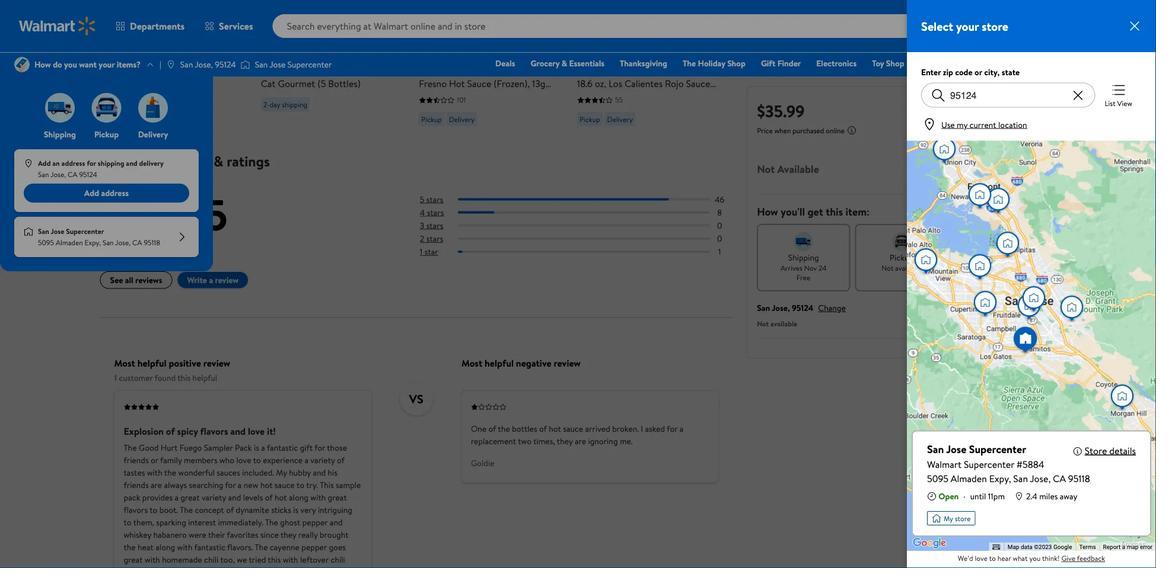 Task type: vqa. For each thing, say whether or not it's contained in the screenshot.
leftmost add to cart image
no



Task type: locate. For each thing, give the bounding box(es) containing it.
1 vertical spatial or
[[151, 455, 158, 467]]

2 vertical spatial ca
[[1053, 473, 1066, 486]]

2 horizontal spatial helpful
[[485, 357, 514, 370]]

&
[[562, 58, 567, 69], [214, 152, 223, 172]]

product group
[[102, 0, 244, 132], [261, 0, 402, 132], [419, 0, 560, 132], [577, 0, 719, 132]]

serving, inside '$9.96 53.5 ¢/oz hot ones boneless chicken breast bites, 18.6 oz, classic garlic fresno hot sauce (frozen), 13g protein per serving, 3 pieces'
[[467, 91, 500, 104]]

store up registry
[[982, 18, 1008, 34]]

this down positive
[[178, 373, 190, 384]]

hot inside one of the bottles of hot sauce arrived broken.  i asked for a replacement two times, they are ignoring me.
[[549, 424, 561, 436]]

shipping down gourmet
[[282, 100, 307, 110]]

3 down deals link
[[502, 91, 508, 104]]

 image left delivery "button" at the left of page
[[92, 93, 121, 123]]

(55 reviews) link
[[100, 247, 175, 260]]

the down family
[[164, 468, 176, 479]]

1 horizontal spatial store
[[982, 18, 1008, 34]]

95124 inside "san jose, 95124 change not available"
[[792, 303, 814, 314]]

pepper
[[302, 518, 328, 529], [302, 543, 327, 554]]

favorites
[[227, 530, 258, 542]]

really down the tried
[[259, 568, 278, 569]]

2 horizontal spatial available
[[993, 263, 1019, 273]]

review right negative
[[554, 357, 581, 370]]

sauce inside 'explosion of spicy flavors and love it! the good hurt fuego sampler pack is a fantastic gift for those friends or family members who love to experience a variety of tastes with the wonderful sauces included. my hubby and his friends are always searching for a new hot sauce to try. this sample pack provides a great variety and levels of hot along with great flavors to boot. the concept of dynamite sticks is very intriguing to them, sparking interest immediately. the ghost pepper and whiskey habanero were their favorites since they really brought the heat along with fantastic flavors. the cayenne pepper goes great with homemade chili too, we tried this with leftover chili from the previous weekend. score!!! i really enjoyed'
[[275, 480, 295, 492]]

almaden inside walmart supercenter #5884 5095 almaden expy, san jose, ca 95118
[[951, 473, 987, 486]]

a right write
[[209, 275, 213, 287]]

53.5 inside '$9.96 53.5 ¢/oz hot ones boneless chicken breast bites, 18.6 oz, classic garlic fresno hot sauce (frozen), 13g protein per serving, 3 pieces'
[[448, 35, 463, 47]]

think!
[[1042, 554, 1060, 564]]

1 horizontal spatial is
[[293, 505, 298, 517]]

| down oz
[[160, 59, 161, 70]]

expy, for supercenter
[[85, 238, 101, 248]]

13g down grocery
[[532, 78, 545, 91]]

this
[[826, 205, 843, 220], [178, 373, 190, 384], [268, 555, 281, 567]]

0 horizontal spatial shop
[[727, 58, 746, 69]]

garlic
[[196, 52, 220, 65], [534, 65, 558, 78]]

0 horizontal spatial how
[[34, 59, 51, 70]]

hot inside $39.95 heat lovers hot sauce gift set and sampler variety pack by fat cat gourmet (5 bottles)
[[312, 52, 328, 65]]

95124 for san jose, 95124 change not available
[[792, 303, 814, 314]]

3 progress bar from the top
[[458, 225, 710, 227]]

95118 inside walmart supercenter #5884 5095 almaden expy, san jose, ca 95118
[[1068, 473, 1090, 486]]

not inside the pickup not available
[[882, 263, 894, 273]]

1 horizontal spatial i
[[641, 424, 643, 436]]

fantastic down their
[[194, 543, 225, 554]]

1 vertical spatial store
[[955, 514, 971, 524]]

53.5 inside $9.96 53.5 ¢/oz hot ones smoky habanero boneless chicken breast bites, 18.6 oz, los calientes rojo sauce (frozen), 13g protein per serving, 3 pieces
[[606, 35, 621, 47]]

1 vertical spatial san jose supercenter
[[927, 442, 1026, 457]]

0 horizontal spatial oz,
[[490, 65, 501, 78]]

progress bar for 5 stars
[[458, 199, 710, 201]]

pieces inside $9.96 53.5 ¢/oz hot ones smoky habanero boneless chicken breast bites, 18.6 oz, los calientes rojo sauce (frozen), 13g protein per serving, 3 pieces
[[584, 104, 611, 117]]

sauce down hubby
[[275, 480, 295, 492]]

chili down goes
[[331, 555, 345, 567]]

progress bar for 2 stars
[[458, 238, 710, 240]]

garlic right 5oz
[[196, 52, 220, 65]]

5 right out
[[204, 185, 228, 245]]

0 horizontal spatial fantastic
[[194, 543, 225, 554]]

5oz
[[177, 65, 191, 78]]

available down milpitas supercenter image
[[993, 263, 1019, 273]]

available for delivery
[[993, 263, 1019, 273]]

5095 inside the san jose supercenter 5095 almaden expy, san jose, ca 95118
[[38, 238, 54, 248]]

ignoring
[[588, 436, 618, 448]]

1 horizontal spatial boneless
[[577, 65, 613, 78]]

2 ones from the left
[[437, 52, 459, 65]]

0 vertical spatial address
[[61, 158, 85, 169]]

1 vertical spatial pepper
[[302, 543, 327, 554]]

provides
[[142, 493, 173, 504]]

0 horizontal spatial |
[[144, 52, 146, 65]]

and
[[261, 65, 275, 78], [126, 158, 137, 169], [230, 426, 246, 439], [313, 468, 326, 479], [228, 493, 241, 504], [330, 518, 343, 529]]

2 per from the left
[[664, 91, 677, 104]]

review right positive
[[203, 357, 230, 370]]

¢/oz inside $9.96 53.5 ¢/oz hot ones smoky habanero boneless chicken breast bites, 18.6 oz, los calientes rojo sauce (frozen), 13g protein per serving, 3 pieces
[[623, 35, 638, 47]]

sauce
[[563, 424, 583, 436], [275, 480, 295, 492]]

1 horizontal spatial are
[[575, 436, 586, 448]]

0 horizontal spatial flavors
[[124, 505, 148, 517]]

101
[[457, 96, 466, 106]]

4 product group from the left
[[577, 0, 719, 132]]

1 0 from the top
[[717, 220, 722, 232]]

for inside add an address for shipping and delivery san jose, ca 95124
[[87, 158, 96, 169]]

1 horizontal spatial (frozen),
[[577, 91, 613, 104]]

1 horizontal spatial 18.6
[[577, 78, 592, 91]]

1 horizontal spatial 5
[[420, 194, 424, 206]]

Enter zip code or city, state text field
[[946, 83, 1071, 107]]

progress bar
[[458, 199, 710, 201], [458, 212, 710, 214], [458, 225, 710, 227], [458, 238, 710, 240], [458, 251, 710, 254]]

0 horizontal spatial per
[[451, 91, 465, 104]]

1 for 1 star
[[420, 246, 423, 258]]

san jose, 95124
[[180, 59, 236, 70]]

2 0 from the top
[[717, 233, 722, 245]]

jose, inside walmart supercenter #5884 5095 almaden expy, san jose, ca 95118
[[1030, 473, 1051, 486]]

Search search field
[[273, 14, 956, 38]]

 image left do
[[14, 57, 30, 72]]

add inside 'button'
[[84, 187, 99, 199]]

0 horizontal spatial pieces
[[510, 91, 536, 104]]

ca up 2.4 miles away
[[1053, 473, 1066, 486]]

sample
[[336, 480, 361, 492]]

chili
[[204, 555, 219, 567], [331, 555, 345, 567]]

customer reviews & ratings
[[100, 152, 270, 172]]

is left very
[[293, 505, 298, 517]]

0 horizontal spatial pack
[[235, 443, 252, 455]]

0 vertical spatial you
[[64, 59, 77, 70]]

1 friends from the top
[[124, 455, 149, 467]]

0 horizontal spatial 18.6
[[472, 65, 488, 78]]

stars for 2 stars
[[426, 233, 443, 245]]

18.6 left deals link
[[472, 65, 488, 78]]

great
[[181, 493, 200, 504], [328, 493, 347, 504], [124, 555, 143, 567]]

breast inside '$9.96 53.5 ¢/oz hot ones boneless chicken breast bites, 18.6 oz, classic garlic fresno hot sauce (frozen), 13g protein per serving, 3 pieces'
[[419, 65, 445, 78]]

0 vertical spatial are
[[575, 436, 586, 448]]

1 left star at the left top
[[420, 246, 423, 258]]

members
[[184, 455, 217, 467]]

95124 for san jose, 95124
[[215, 59, 236, 70]]

hot for $7.98 $1.60/fl oz hot ones | the classic garlic fresno hot sauce 5oz
[[102, 52, 118, 65]]

1 vertical spatial they
[[281, 530, 296, 542]]

hot up times,
[[549, 424, 561, 436]]

0 vertical spatial jose
[[269, 59, 286, 70]]

1 star
[[420, 246, 438, 258]]

details
[[1110, 445, 1136, 458]]

address down add an address for shipping and delivery san jose, ca 95124
[[101, 187, 129, 199]]

expy, inside walmart supercenter #5884 5095 almaden expy, san jose, ca 95118
[[989, 473, 1011, 486]]

jose, inside the san jose supercenter 5095 almaden expy, san jose, ca 95118
[[115, 238, 131, 248]]

boneless inside $9.96 53.5 ¢/oz hot ones smoky habanero boneless chicken breast bites, 18.6 oz, los calientes rojo sauce (frozen), 13g protein per serving, 3 pieces
[[577, 65, 613, 78]]

report a map error
[[1103, 544, 1153, 551]]

serving, right 101
[[467, 91, 500, 104]]

0 vertical spatial flavors
[[200, 426, 228, 439]]

to up whiskey
[[124, 518, 131, 529]]

1 vertical spatial expy,
[[989, 473, 1011, 486]]

1 left customer
[[114, 373, 117, 384]]

variety
[[313, 65, 342, 78]]

0 vertical spatial shipping
[[44, 129, 76, 140]]

an
[[52, 158, 60, 169]]

1 horizontal spatial along
[[289, 493, 308, 504]]

2 bites, from the left
[[679, 65, 702, 78]]

google image
[[910, 536, 949, 552]]

review for most helpful negative review
[[554, 357, 581, 370]]

2 shop from the left
[[886, 58, 904, 69]]

 image inside delivery "button"
[[138, 93, 168, 123]]

95124 right 5oz
[[215, 59, 236, 70]]

ca inside the san jose supercenter 5095 almaden expy, san jose, ca 95118
[[132, 238, 142, 248]]

hot up sticks
[[275, 493, 287, 504]]

oz, inside $9.96 53.5 ¢/oz hot ones smoky habanero boneless chicken breast bites, 18.6 oz, los calientes rojo sauce (frozen), 13g protein per serving, 3 pieces
[[595, 78, 606, 91]]

great up intriguing
[[328, 493, 347, 504]]

2.4
[[1026, 491, 1038, 502]]

95124 up add address
[[79, 170, 97, 180]]

1 horizontal spatial bites,
[[679, 65, 702, 78]]

terms link
[[1079, 544, 1096, 551]]

gilroy supercenter image
[[1153, 459, 1156, 489]]

product group containing $7.98
[[102, 0, 244, 132]]

 image
[[241, 59, 250, 71], [166, 60, 176, 69], [24, 159, 33, 169], [24, 227, 33, 237]]

2 ¢/oz from the left
[[623, 35, 638, 47]]

san jose supercenter inside select your store dialog
[[927, 442, 1026, 457]]

love right "who"
[[236, 455, 251, 467]]

san jose neighborhood market image
[[971, 289, 1000, 319], [1014, 292, 1044, 322], [1057, 294, 1087, 324]]

2 horizontal spatial great
[[328, 493, 347, 504]]

expy, inside the san jose supercenter 5095 almaden expy, san jose, ca 95118
[[85, 238, 101, 248]]

2 product group from the left
[[261, 0, 402, 132]]

0 horizontal spatial boneless
[[461, 52, 497, 65]]

and inside add an address for shipping and delivery san jose, ca 95124
[[126, 158, 137, 169]]

0 vertical spatial they
[[557, 436, 573, 448]]

2 progress bar from the top
[[458, 212, 710, 214]]

 image for delivery
[[138, 93, 168, 123]]

or inside 'explosion of spicy flavors and love it! the good hurt fuego sampler pack is a fantastic gift for those friends or family members who love to experience a variety of tastes with the wonderful sauces included. my hubby and his friends are always searching for a new hot sauce to try. this sample pack provides a great variety and levels of hot along with great flavors to boot. the concept of dynamite sticks is very intriguing to them, sparking interest immediately. the ghost pepper and whiskey habanero were their favorites since they really brought the heat along with fantastic flavors. the cayenne pepper goes great with homemade chili too, we tried this with leftover chili from the previous weekend. score!!! i really enjoyed'
[[151, 455, 158, 467]]

the inside '$7.98 $1.60/fl oz hot ones | the classic garlic fresno hot sauce 5oz'
[[148, 52, 163, 65]]

stars for 4 stars
[[427, 207, 444, 219]]

hot down included.
[[260, 480, 273, 492]]

spicy
[[177, 426, 198, 439]]

1 serving, from the left
[[467, 91, 500, 104]]

1 down 8
[[718, 246, 721, 258]]

is
[[254, 443, 259, 455], [293, 505, 298, 517]]

change
[[818, 303, 846, 314]]

2 breast from the left
[[651, 65, 677, 78]]

0 for 2 stars
[[717, 233, 722, 245]]

1 breast from the left
[[419, 65, 445, 78]]

helpful left negative
[[485, 357, 514, 370]]

1 protein from the left
[[419, 91, 449, 104]]

5 progress bar from the top
[[458, 251, 710, 254]]

most inside most helpful positive review 1 customer found this helpful
[[114, 357, 135, 370]]

0 horizontal spatial 53.5
[[448, 35, 463, 47]]

clear zip code or city, state field image
[[1071, 88, 1085, 102]]

use my current location button
[[937, 119, 1031, 131]]

fat
[[378, 65, 391, 78]]

fuego
[[180, 443, 202, 455]]

ones
[[120, 52, 142, 65], [437, 52, 459, 65], [595, 52, 617, 65]]

3 ones from the left
[[595, 52, 617, 65]]

san inside walmart supercenter #5884 5095 almaden expy, san jose, ca 95118
[[1013, 473, 1028, 486]]

1 product group from the left
[[102, 0, 244, 132]]

| inside '$7.98 $1.60/fl oz hot ones | the classic garlic fresno hot sauce 5oz'
[[144, 52, 146, 65]]

(frozen), inside '$9.96 53.5 ¢/oz hot ones boneless chicken breast bites, 18.6 oz, classic garlic fresno hot sauce (frozen), 13g protein per serving, 3 pieces'
[[493, 78, 530, 91]]

the
[[498, 424, 510, 436], [164, 468, 176, 479], [124, 543, 136, 554], [143, 568, 155, 569]]

0 horizontal spatial along
[[156, 543, 175, 554]]

deals
[[495, 58, 515, 69]]

(frozen), inside $9.96 53.5 ¢/oz hot ones smoky habanero boneless chicken breast bites, 18.6 oz, los calientes rojo sauce (frozen), 13g protein per serving, 3 pieces
[[577, 91, 613, 104]]

san inside add an address for shipping and delivery san jose, ca 95124
[[38, 170, 49, 180]]

0 vertical spatial or
[[975, 66, 982, 78]]

almaden for supercenter
[[951, 473, 987, 486]]

fresno right the fat
[[419, 78, 446, 91]]

95118 inside the san jose supercenter 5095 almaden expy, san jose, ca 95118
[[144, 238, 160, 248]]

to up included.
[[253, 455, 261, 467]]

0 horizontal spatial day
[[114, 102, 125, 112]]

1 ¢/oz from the left
[[465, 35, 480, 47]]

sauce inside $39.95 heat lovers hot sauce gift set and sampler variety pack by fat cat gourmet (5 bottles)
[[330, 52, 354, 65]]

arrived
[[585, 424, 610, 436]]

open
[[939, 491, 959, 502]]

2 protein from the left
[[631, 91, 661, 104]]

1 horizontal spatial 1
[[420, 246, 423, 258]]

supercenter inside the san jose supercenter 5095 almaden expy, san jose, ca 95118
[[66, 227, 104, 237]]

a down always
[[175, 493, 179, 504]]

of
[[188, 216, 201, 236], [489, 424, 496, 436], [539, 424, 547, 436], [166, 426, 175, 439], [337, 455, 345, 467], [265, 493, 273, 504], [226, 505, 234, 517]]

oz, left grocery
[[490, 65, 501, 78]]

or left city,
[[975, 66, 982, 78]]

add for add address
[[84, 187, 99, 199]]

flavors right spicy
[[200, 426, 228, 439]]

ca inside walmart supercenter #5884 5095 almaden expy, san jose, ca 95118
[[1053, 473, 1066, 486]]

store down ·
[[955, 514, 971, 524]]

intent image for shipping image
[[794, 233, 813, 252]]

positive
[[169, 357, 201, 370]]

are
[[575, 436, 586, 448], [151, 480, 162, 492]]

5 up 4
[[420, 194, 424, 206]]

free
[[797, 273, 811, 283]]

vs
[[409, 391, 424, 408]]

oz
[[159, 35, 167, 47]]

of up hurt
[[166, 426, 175, 439]]

95124 left change
[[792, 303, 814, 314]]

the
[[148, 52, 163, 65], [683, 58, 696, 69], [124, 443, 137, 455], [180, 505, 193, 517], [265, 518, 278, 529], [255, 543, 268, 554]]

0 horizontal spatial 3
[[420, 220, 424, 232]]

1 horizontal spatial shop
[[886, 58, 904, 69]]

nov
[[804, 263, 817, 273]]

variety up "his"
[[310, 455, 335, 467]]

get
[[808, 205, 823, 220]]

store inside image
[[955, 514, 971, 524]]

see
[[110, 275, 123, 287]]

 image inside shipping 'button'
[[45, 93, 75, 123]]

¢/oz inside '$9.96 53.5 ¢/oz hot ones boneless chicken breast bites, 18.6 oz, classic garlic fresno hot sauce (frozen), 13g protein per serving, 3 pieces'
[[465, 35, 480, 47]]

classic inside '$7.98 $1.60/fl oz hot ones | the classic garlic fresno hot sauce 5oz'
[[166, 52, 194, 65]]

garlic inside '$9.96 53.5 ¢/oz hot ones boneless chicken breast bites, 18.6 oz, classic garlic fresno hot sauce (frozen), 13g protein per serving, 3 pieces'
[[534, 65, 558, 78]]

0 vertical spatial pack
[[345, 65, 364, 78]]

0 horizontal spatial 1
[[114, 373, 117, 384]]

2 serving, from the left
[[679, 91, 713, 104]]

classic inside '$9.96 53.5 ¢/oz hot ones boneless chicken breast bites, 18.6 oz, classic garlic fresno hot sauce (frozen), 13g protein per serving, 3 pieces'
[[504, 65, 532, 78]]

1 horizontal spatial this
[[268, 555, 281, 567]]

close panel image
[[1128, 19, 1142, 33]]

2 horizontal spatial 1
[[718, 246, 721, 258]]

times,
[[533, 436, 555, 448]]

0 vertical spatial hot
[[549, 424, 561, 436]]

0 vertical spatial &
[[562, 58, 567, 69]]

0 horizontal spatial sampler
[[204, 443, 233, 455]]

score!!!
[[225, 568, 253, 569]]

1 horizontal spatial per
[[664, 91, 677, 104]]

add an address for shipping and delivery san jose, ca 95124
[[38, 158, 164, 180]]

your right want
[[99, 59, 115, 70]]

1 horizontal spatial helpful
[[192, 373, 217, 384]]

levels
[[243, 493, 263, 504]]

 image
[[14, 57, 30, 72], [45, 93, 75, 123], [92, 93, 121, 123], [138, 93, 168, 123]]

shipping
[[44, 129, 76, 140], [788, 252, 819, 264]]

$94.43
[[1118, 30, 1136, 38]]

bites,
[[447, 65, 470, 78], [679, 65, 702, 78]]

1 horizontal spatial sauce
[[563, 424, 583, 436]]

this right get
[[826, 205, 843, 220]]

5095 inside walmart supercenter #5884 5095 almaden expy, san jose, ca 95118
[[927, 473, 949, 486]]

boneless inside '$9.96 53.5 ¢/oz hot ones boneless chicken breast bites, 18.6 oz, classic garlic fresno hot sauce (frozen), 13g protein per serving, 3 pieces'
[[461, 52, 497, 65]]

(frozen),
[[493, 78, 530, 91], [577, 91, 613, 104]]

24
[[819, 263, 827, 273]]

shipping arrives nov 24 free
[[781, 252, 827, 283]]

almaden inside the san jose supercenter 5095 almaden expy, san jose, ca 95118
[[56, 238, 83, 248]]

1 horizontal spatial $9.96
[[577, 34, 601, 49]]

this down cayenne
[[268, 555, 281, 567]]

1 horizontal spatial they
[[557, 436, 573, 448]]

1 shop from the left
[[727, 58, 746, 69]]

bites, inside $9.96 53.5 ¢/oz hot ones smoky habanero boneless chicken breast bites, 18.6 oz, los calientes rojo sauce (frozen), 13g protein per serving, 3 pieces
[[679, 65, 702, 78]]

love left it!
[[248, 426, 265, 439]]

$7.98 $1.60/fl oz hot ones | the classic garlic fresno hot sauce 5oz
[[102, 34, 220, 78]]

hot right the fat
[[419, 52, 435, 65]]

my down open
[[944, 514, 953, 524]]

2 53.5 from the left
[[606, 35, 621, 47]]

google
[[1054, 544, 1072, 551]]

along up very
[[289, 493, 308, 504]]

18.6 down essentials at the top of the page
[[577, 78, 592, 91]]

oz, inside '$9.96 53.5 ¢/oz hot ones boneless chicken breast bites, 18.6 oz, classic garlic fresno hot sauce (frozen), 13g protein per serving, 3 pieces'
[[490, 65, 501, 78]]

day right 3+
[[114, 102, 125, 112]]

shop right toy
[[886, 58, 904, 69]]

to down provides at the bottom of page
[[150, 505, 157, 517]]

1 ones from the left
[[120, 52, 142, 65]]

searching
[[189, 480, 223, 492]]

hot right grocery
[[577, 52, 593, 65]]

cat
[[261, 78, 275, 91]]

write a review
[[187, 275, 239, 287]]

0 vertical spatial expy,
[[85, 238, 101, 248]]

ones left smoky at the right top of the page
[[595, 52, 617, 65]]

2 horizontal spatial ca
[[1053, 473, 1066, 486]]

0 horizontal spatial almaden
[[56, 238, 83, 248]]

1 most from the left
[[114, 357, 135, 370]]

you inside dialog
[[1030, 554, 1041, 564]]

are up provides at the bottom of page
[[151, 480, 162, 492]]

address inside 'button'
[[101, 187, 129, 199]]

love inside select your store dialog
[[975, 554, 988, 564]]

breast
[[419, 65, 445, 78], [651, 65, 677, 78]]

1 bites, from the left
[[447, 65, 470, 78]]

protein inside '$9.96 53.5 ¢/oz hot ones boneless chicken breast bites, 18.6 oz, classic garlic fresno hot sauce (frozen), 13g protein per serving, 3 pieces'
[[419, 91, 449, 104]]

sauce right rojo
[[686, 78, 710, 91]]

available for pickup
[[895, 263, 922, 273]]

thanksgiving
[[620, 58, 667, 69]]

0 horizontal spatial add
[[38, 158, 51, 169]]

and left delivery
[[126, 158, 137, 169]]

how left you'll
[[757, 205, 778, 220]]

1 horizontal spatial 95118
[[1068, 473, 1090, 486]]

classic
[[166, 52, 194, 65], [504, 65, 532, 78]]

write a review link
[[177, 272, 249, 289]]

1 vertical spatial almaden
[[951, 473, 987, 486]]

1 horizontal spatial most
[[461, 357, 482, 370]]

of down those
[[337, 455, 345, 467]]

the right boot.
[[180, 505, 193, 517]]

shipping down 202
[[127, 102, 152, 112]]

1 53.5 from the left
[[448, 35, 463, 47]]

sparking
[[156, 518, 186, 529]]

shipping inside shipping arrives nov 24 free
[[788, 252, 819, 264]]

breast inside $9.96 53.5 ¢/oz hot ones smoky habanero boneless chicken breast bites, 18.6 oz, los calientes rojo sauce (frozen), 13g protein per serving, 3 pieces
[[651, 65, 677, 78]]

0 horizontal spatial chicken
[[499, 52, 533, 65]]

0 horizontal spatial breast
[[419, 65, 445, 78]]

1 $9.96 from the left
[[419, 34, 443, 49]]

stars right 2
[[426, 233, 443, 245]]

chili up the weekend.
[[204, 555, 219, 567]]

flavors
[[200, 426, 228, 439], [124, 505, 148, 517]]

protein inside $9.96 53.5 ¢/oz hot ones smoky habanero boneless chicken breast bites, 18.6 oz, los calientes rojo sauce (frozen), 13g protein per serving, 3 pieces
[[631, 91, 661, 104]]

san jose neighborhood market image down santa clara neighborhood market "image"
[[971, 289, 1000, 319]]

 image inside pickup button
[[92, 93, 121, 123]]

ones down the $1.60/fl
[[120, 52, 142, 65]]

$9.96 for hot ones smoky habanero boneless chicken breast bites, 18.6 oz, los calientes rojo sauce (frozen), 13g protein per serving, 3 pieces
[[577, 34, 601, 49]]

1 horizontal spatial expy,
[[989, 473, 1011, 486]]

helpful for negative
[[485, 357, 514, 370]]

0
[[717, 220, 722, 232], [717, 233, 722, 245]]

along down habanero
[[156, 543, 175, 554]]

95118 up away
[[1068, 473, 1090, 486]]

2 horizontal spatial jose
[[946, 442, 967, 457]]

$39.95
[[261, 34, 290, 49]]

1 horizontal spatial 13g
[[615, 91, 629, 104]]

 image for shipping
[[45, 93, 75, 123]]

|
[[144, 52, 146, 65], [160, 59, 161, 70]]

3+ day shipping
[[105, 102, 152, 112]]

star
[[425, 246, 438, 258]]

reviews)
[[150, 249, 175, 260]]

1 vertical spatial 95118
[[1068, 473, 1090, 486]]

reviews right delivery
[[164, 152, 210, 172]]

& left the ratings at left top
[[214, 152, 223, 172]]

city,
[[984, 66, 1000, 78]]

helpful down positive
[[192, 373, 217, 384]]

day down cat
[[269, 100, 280, 110]]

 image for pickup
[[92, 93, 121, 123]]

per inside $9.96 53.5 ¢/oz hot ones smoky habanero boneless chicken breast bites, 18.6 oz, los calientes rojo sauce (frozen), 13g protein per serving, 3 pieces
[[664, 91, 677, 104]]

enter zip code or city, state
[[921, 66, 1020, 78]]

0 horizontal spatial you
[[64, 59, 77, 70]]

1 horizontal spatial ¢/oz
[[623, 35, 638, 47]]

sticks
[[271, 505, 291, 517]]

reviews right all
[[135, 275, 162, 287]]

pack up included.
[[235, 443, 252, 455]]

most
[[114, 357, 135, 370], [461, 357, 482, 370]]

good
[[139, 443, 159, 455]]

san jose supercenter
[[255, 59, 332, 70], [927, 442, 1026, 457]]

3 left 55
[[577, 104, 582, 117]]

2 most from the left
[[461, 357, 482, 370]]

ones inside $9.96 53.5 ¢/oz hot ones smoky habanero boneless chicken breast bites, 18.6 oz, los calientes rojo sauce (frozen), 13g protein per serving, 3 pieces
[[595, 52, 617, 65]]

keyboard shortcuts image
[[992, 545, 1001, 551]]

store details
[[1085, 445, 1136, 458]]

gift inside $39.95 heat lovers hot sauce gift set and sampler variety pack by fat cat gourmet (5 bottles)
[[357, 52, 373, 65]]

a up experience
[[261, 443, 265, 455]]

san jose supercenter image
[[1019, 285, 1049, 314]]

1 horizontal spatial 3
[[502, 91, 508, 104]]

great up the from
[[124, 555, 143, 567]]

san jose supercenter element
[[927, 442, 1026, 458]]

their
[[208, 530, 225, 542]]

gift left set
[[357, 52, 373, 65]]

4 progress bar from the top
[[458, 238, 710, 240]]

my inside image
[[944, 514, 953, 524]]

ones inside '$7.98 $1.60/fl oz hot ones | the classic garlic fresno hot sauce 5oz'
[[120, 52, 142, 65]]

supercenter down add address 'button' on the top left of the page
[[66, 227, 104, 237]]

0 horizontal spatial chili
[[204, 555, 219, 567]]

my down experience
[[276, 468, 287, 479]]

1 horizontal spatial classic
[[504, 65, 532, 78]]

feedback
[[1077, 554, 1105, 564]]

0 horizontal spatial 95118
[[144, 238, 160, 248]]

1 horizontal spatial chili
[[331, 555, 345, 567]]

0 vertical spatial 0
[[717, 220, 722, 232]]

address inside add an address for shipping and delivery san jose, ca 95124
[[61, 158, 85, 169]]

0 horizontal spatial this
[[178, 373, 190, 384]]

pickup inside the pickup not available
[[890, 252, 914, 264]]

hot down the $7.98
[[102, 52, 118, 65]]

the up replacement
[[498, 424, 510, 436]]

2 $9.96 from the left
[[577, 34, 601, 49]]

1 horizontal spatial available
[[895, 263, 922, 273]]

fremont store image
[[965, 181, 995, 211], [984, 186, 1013, 216]]

0 horizontal spatial variety
[[202, 493, 226, 504]]

$9.96 inside $9.96 53.5 ¢/oz hot ones smoky habanero boneless chicken breast bites, 18.6 oz, los calientes rojo sauce (frozen), 13g protein per serving, 3 pieces
[[577, 34, 601, 49]]

18.6 inside $9.96 53.5 ¢/oz hot ones smoky habanero boneless chicken breast bites, 18.6 oz, los calientes rojo sauce (frozen), 13g protein per serving, 3 pieces
[[577, 78, 592, 91]]

ones inside '$9.96 53.5 ¢/oz hot ones boneless chicken breast bites, 18.6 oz, classic garlic fresno hot sauce (frozen), 13g protein per serving, 3 pieces'
[[437, 52, 459, 65]]

0 for 3 stars
[[717, 220, 722, 232]]

55
[[615, 96, 623, 106]]

2 friends from the top
[[124, 480, 149, 492]]

day for 3+
[[114, 102, 125, 112]]

1 per from the left
[[451, 91, 465, 104]]

new
[[244, 480, 258, 492]]

morgan hill supercenter image
[[1108, 383, 1137, 413]]

¢/oz for boneless
[[465, 35, 480, 47]]

0 vertical spatial pepper
[[302, 518, 328, 529]]

& right grocery
[[562, 58, 567, 69]]

supercenter inside walmart supercenter #5884 5095 almaden expy, san jose, ca 95118
[[964, 458, 1014, 471]]

5095 almaden expy element
[[927, 472, 1090, 486]]

shipping inside add an address for shipping and delivery san jose, ca 95124
[[98, 158, 124, 169]]

0 horizontal spatial my
[[276, 468, 287, 479]]

2 chili from the left
[[331, 555, 345, 567]]

sauce left 5oz
[[151, 65, 175, 78]]

0 horizontal spatial shipping
[[44, 129, 76, 140]]

add
[[38, 158, 51, 169], [84, 187, 99, 199]]

1 progress bar from the top
[[458, 199, 710, 201]]

hot for $9.96 53.5 ¢/oz hot ones smoky habanero boneless chicken breast bites, 18.6 oz, los calientes rojo sauce (frozen), 13g protein per serving, 3 pieces
[[577, 52, 593, 65]]

2 vertical spatial this
[[268, 555, 281, 567]]

1 vertical spatial are
[[151, 480, 162, 492]]

5095 for san
[[38, 238, 54, 248]]

0 horizontal spatial protein
[[419, 91, 449, 104]]

review for most helpful positive review 1 customer found this helpful
[[203, 357, 230, 370]]

shipping for shipping
[[44, 129, 76, 140]]

when
[[775, 126, 791, 136]]

2 vertical spatial 95124
[[792, 303, 814, 314]]

zip
[[943, 66, 953, 78]]



Task type: describe. For each thing, give the bounding box(es) containing it.
0 horizontal spatial your
[[99, 59, 115, 70]]

use my current location
[[941, 119, 1027, 131]]

delivery inside delivery not available
[[985, 252, 1015, 264]]

of right levels
[[265, 493, 273, 504]]

family
[[160, 455, 182, 467]]

1 for 1
[[718, 246, 721, 258]]

ca for san
[[132, 238, 142, 248]]

holiday
[[698, 58, 725, 69]]

dynamite
[[236, 505, 269, 517]]

legal information image
[[847, 126, 857, 135]]

delivery down 55
[[607, 115, 633, 125]]

sampler inside 'explosion of spicy flavors and love it! the good hurt fuego sampler pack is a fantastic gift for those friends or family members who love to experience a variety of tastes with the wonderful sauces included. my hubby and his friends are always searching for a new hot sauce to try. this sample pack provides a great variety and levels of hot along with great flavors to boot. the concept of dynamite sticks is very intriguing to them, sparking interest immediately. the ghost pepper and whiskey habanero were their favorites since they really brought the heat along with fantastic flavors. the cayenne pepper goes great with homemade chili too, we tried this with leftover chili from the previous weekend. score!!! i really enjoyed'
[[204, 443, 233, 455]]

1 horizontal spatial |
[[160, 59, 161, 70]]

jose inside select your store dialog
[[946, 442, 967, 457]]

expy, for #5884
[[989, 473, 1011, 486]]

the inside one of the bottles of hot sauce arrived broken.  i asked for a replacement two times, they are ignoring me.
[[498, 424, 510, 436]]

online
[[826, 126, 845, 136]]

who
[[219, 455, 234, 467]]

intent image for delivery image
[[990, 233, 1009, 252]]

of up 'immediately.'
[[226, 505, 234, 517]]

2 horizontal spatial san jose neighborhood market image
[[1057, 294, 1087, 324]]

we'd love to hear what you think! give feedback
[[958, 554, 1105, 564]]

store
[[1085, 445, 1107, 458]]

$9.96 53.5 ¢/oz hot ones smoky habanero boneless chicken breast bites, 18.6 oz, los calientes rojo sauce (frozen), 13g protein per serving, 3 pieces
[[577, 34, 713, 117]]

a left new
[[238, 480, 242, 492]]

the holiday shop
[[683, 58, 746, 69]]

0 horizontal spatial hot
[[260, 480, 273, 492]]

Walmart Site-Wide search field
[[273, 14, 956, 38]]

0 vertical spatial along
[[289, 493, 308, 504]]

pickup not available
[[882, 252, 922, 273]]

this
[[320, 480, 334, 492]]

whiskey
[[124, 530, 151, 542]]

delivery inside "button"
[[138, 129, 168, 140]]

pack inside $39.95 heat lovers hot sauce gift set and sampler variety pack by fat cat gourmet (5 bottles)
[[345, 65, 364, 78]]

san jose supercenter is my store image
[[927, 512, 976, 526]]

milpitas supercenter image
[[993, 230, 1023, 260]]

with right tastes
[[147, 468, 162, 479]]

out
[[163, 216, 184, 236]]

my inside 'explosion of spicy flavors and love it! the good hurt fuego sampler pack is a fantastic gift for those friends or family members who love to experience a variety of tastes with the wonderful sauces included. my hubby and his friends are always searching for a new hot sauce to try. this sample pack provides a great variety and levels of hot along with great flavors to boot. the concept of dynamite sticks is very intriguing to them, sparking interest immediately. the ghost pepper and whiskey habanero were their favorites since they really brought the heat along with fantastic flavors. the cayenne pepper goes great with homemade chili too, we tried this with leftover chili from the previous weekend. score!!! i really enjoyed'
[[276, 468, 287, 479]]

write
[[187, 275, 207, 287]]

11pm
[[988, 491, 1005, 502]]

pieces inside '$9.96 53.5 ¢/oz hot ones boneless chicken breast bites, 18.6 oz, classic garlic fresno hot sauce (frozen), 13g protein per serving, 3 pieces'
[[510, 91, 536, 104]]

1 chili from the left
[[204, 555, 219, 567]]

they inside 'explosion of spicy flavors and love it! the good hurt fuego sampler pack is a fantastic gift for those friends or family members who love to experience a variety of tastes with the wonderful sauces included. my hubby and his friends are always searching for a new hot sauce to try. this sample pack provides a great variety and levels of hot along with great flavors to boot. the concept of dynamite sticks is very intriguing to them, sparking interest immediately. the ghost pepper and whiskey habanero were their favorites since they really brought the heat along with fantastic flavors. the cayenne pepper goes great with homemade chili too, we tried this with leftover chili from the previous weekend. score!!! i really enjoyed'
[[281, 530, 296, 542]]

how do you want your items?
[[34, 59, 141, 70]]

union city store image
[[930, 136, 959, 165]]

san inside "san jose, 95124 change not available"
[[757, 303, 770, 314]]

hear
[[998, 554, 1011, 564]]

202
[[140, 82, 152, 93]]

chicken inside '$9.96 53.5 ¢/oz hot ones boneless chicken breast bites, 18.6 oz, classic garlic fresno hot sauce (frozen), 13g protein per serving, 3 pieces'
[[499, 52, 533, 65]]

give
[[1062, 554, 1076, 564]]

product group containing $39.95
[[261, 0, 402, 132]]

this inside 'explosion of spicy flavors and love it! the good hurt fuego sampler pack is a fantastic gift for those friends or family members who love to experience a variety of tastes with the wonderful sauces included. my hubby and his friends are always searching for a new hot sauce to try. this sample pack provides a great variety and levels of hot along with great flavors to boot. the concept of dynamite sticks is very intriguing to them, sparking interest immediately. the ghost pepper and whiskey habanero were their favorites since they really brought the heat along with fantastic flavors. the cayenne pepper goes great with homemade chili too, we tried this with leftover chili from the previous weekend. score!!! i really enjoyed'
[[268, 555, 281, 567]]

53.5 for smoky
[[606, 35, 621, 47]]

of up replacement
[[489, 424, 496, 436]]

1 vertical spatial is
[[293, 505, 298, 517]]

supercenter up the walmart supercenter element
[[969, 442, 1026, 457]]

the up the tried
[[255, 543, 268, 554]]

0 vertical spatial love
[[248, 426, 265, 439]]

for down sauces
[[225, 480, 236, 492]]

3 inside $9.96 53.5 ¢/oz hot ones smoky habanero boneless chicken breast bites, 18.6 oz, los calientes rojo sauce (frozen), 13g protein per serving, 3 pieces
[[577, 104, 582, 117]]

95118 for walmart supercenter #5884 5095 almaden expy, san jose, ca 95118
[[1068, 473, 1090, 486]]

2.4 miles away
[[1026, 491, 1078, 502]]

jose, inside add an address for shipping and delivery san jose, ca 95124
[[50, 170, 66, 180]]

and inside $39.95 heat lovers hot sauce gift set and sampler variety pack by fat cat gourmet (5 bottles)
[[261, 65, 275, 78]]

with down heat
[[145, 555, 160, 567]]

santa clara neighborhood market image
[[965, 253, 995, 282]]

the left good
[[124, 443, 137, 455]]

53.5 for boneless
[[448, 35, 463, 47]]

shipping for 2-day shipping
[[282, 100, 307, 110]]

by
[[366, 65, 376, 78]]

concept
[[195, 505, 224, 517]]

supercenter up (5
[[288, 59, 332, 70]]

4.8 out of 5
[[100, 185, 228, 245]]

jose, inside "san jose, 95124 change not available"
[[772, 303, 790, 314]]

progress bar for 3 stars
[[458, 225, 710, 227]]

progress bar for 4 stars
[[458, 212, 710, 214]]

of up times,
[[539, 424, 547, 436]]

3 inside '$9.96 53.5 ¢/oz hot ones boneless chicken breast bites, 18.6 oz, classic garlic fresno hot sauce (frozen), 13g protein per serving, 3 pieces'
[[502, 91, 508, 104]]

sauce inside '$7.98 $1.60/fl oz hot ones | the classic garlic fresno hot sauce 5oz'
[[151, 65, 175, 78]]

bites, inside '$9.96 53.5 ¢/oz hot ones boneless chicken breast bites, 18.6 oz, classic garlic fresno hot sauce (frozen), 13g protein per serving, 3 pieces'
[[447, 65, 470, 78]]

ones for boneless
[[437, 52, 459, 65]]

0 vertical spatial san jose supercenter
[[255, 59, 332, 70]]

are inside one of the bottles of hot sauce arrived broken.  i asked for a replacement two times, they are ignoring me.
[[575, 436, 586, 448]]

available inside "san jose, 95124 change not available"
[[771, 319, 797, 329]]

gift finder
[[761, 58, 801, 69]]

$9.96 53.5 ¢/oz hot ones boneless chicken breast bites, 18.6 oz, classic garlic fresno hot sauce (frozen), 13g protein per serving, 3 pieces
[[419, 34, 558, 104]]

how for how you'll get this item:
[[757, 205, 778, 220]]

0 horizontal spatial is
[[254, 443, 259, 455]]

select
[[921, 18, 953, 34]]

1 vertical spatial love
[[236, 455, 251, 467]]

with down try.
[[310, 493, 326, 504]]

map region
[[831, 94, 1156, 569]]

brought
[[320, 530, 349, 542]]

1 horizontal spatial flavors
[[200, 426, 228, 439]]

home
[[920, 58, 942, 69]]

deals link
[[490, 57, 521, 70]]

hurt
[[161, 443, 178, 455]]

3 product group from the left
[[419, 0, 560, 132]]

gift finder link
[[756, 57, 806, 70]]

0 vertical spatial this
[[826, 205, 843, 220]]

item:
[[846, 205, 870, 220]]

day for 2-
[[269, 100, 280, 110]]

1 horizontal spatial jose
[[269, 59, 286, 70]]

ca for walmart
[[1053, 473, 1066, 486]]

ratings
[[227, 152, 270, 172]]

0 vertical spatial variety
[[310, 455, 335, 467]]

the up since
[[265, 518, 278, 529]]

finder
[[778, 58, 801, 69]]

hot up 202
[[132, 65, 148, 78]]

1 horizontal spatial hot
[[275, 493, 287, 504]]

¢/oz for smoky
[[623, 35, 638, 47]]

purchased
[[793, 126, 824, 136]]

1 horizontal spatial fantastic
[[267, 443, 298, 455]]

per inside '$9.96 53.5 ¢/oz hot ones boneless chicken breast bites, 18.6 oz, classic garlic fresno hot sauce (frozen), 13g protein per serving, 3 pieces'
[[451, 91, 465, 104]]

with up homemade
[[177, 543, 192, 554]]

this inside most helpful positive review 1 customer found this helpful
[[178, 373, 190, 384]]

and left levels
[[228, 493, 241, 504]]

jose inside the san jose supercenter 5095 almaden expy, san jose, ca 95118
[[51, 227, 64, 237]]

$35.99
[[757, 99, 805, 123]]

chicken inside $9.96 53.5 ¢/oz hot ones smoky habanero boneless chicken breast bites, 18.6 oz, los calientes rojo sauce (frozen), 13g protein per serving, 3 pieces
[[615, 65, 649, 78]]

delivery down 101
[[449, 115, 475, 125]]

5095 for walmart
[[927, 473, 949, 486]]

sauce inside '$9.96 53.5 ¢/oz hot ones boneless chicken breast bites, 18.6 oz, classic garlic fresno hot sauce (frozen), 13g protein per serving, 3 pieces'
[[467, 78, 491, 91]]

fresno inside '$7.98 $1.60/fl oz hot ones | the classic garlic fresno hot sauce 5oz'
[[102, 65, 130, 78]]

sauce inside one of the bottles of hot sauce arrived broken.  i asked for a replacement two times, they are ignoring me.
[[563, 424, 583, 436]]

hot up 101
[[449, 78, 465, 91]]

sauces
[[217, 468, 240, 479]]

and left "his"
[[313, 468, 326, 479]]

2 stars
[[420, 233, 443, 245]]

your inside dialog
[[956, 18, 979, 34]]

to inside select your store dialog
[[989, 554, 996, 564]]

shipping for 3+ day shipping
[[127, 102, 152, 112]]

use
[[941, 119, 955, 131]]

1 vertical spatial variety
[[202, 493, 226, 504]]

i inside one of the bottles of hot sauce arrived broken.  i asked for a replacement two times, they are ignoring me.
[[641, 424, 643, 436]]

wonderful
[[178, 468, 215, 479]]

review inside write a review link
[[215, 275, 239, 287]]

4
[[420, 207, 425, 219]]

or inside dialog
[[975, 66, 982, 78]]

see all reviews
[[110, 275, 162, 287]]

a inside select your store dialog
[[1122, 544, 1125, 551]]

©2023
[[1034, 544, 1052, 551]]

registry link
[[995, 57, 1036, 70]]

they inside one of the bottles of hot sauce arrived broken.  i asked for a replacement two times, they are ignoring me.
[[557, 436, 573, 448]]

13g inside '$9.96 53.5 ¢/oz hot ones boneless chicken breast bites, 18.6 oz, classic garlic fresno hot sauce (frozen), 13g protein per serving, 3 pieces'
[[532, 78, 545, 91]]

most for most helpful negative review
[[461, 357, 482, 370]]

habanero
[[649, 52, 689, 65]]

walmart supercenter element
[[927, 458, 1090, 472]]

list
[[1105, 98, 1116, 108]]

95118 for san jose supercenter 5095 almaden expy, san jose, ca 95118
[[144, 238, 160, 248]]

0 horizontal spatial great
[[124, 555, 143, 567]]

garlic inside '$7.98 $1.60/fl oz hot ones | the classic garlic fresno hot sauce 5oz'
[[196, 52, 220, 65]]

to left try.
[[297, 480, 304, 492]]

0 vertical spatial store
[[982, 18, 1008, 34]]

of inside 4.8 out of 5
[[188, 216, 201, 236]]

0 horizontal spatial really
[[259, 568, 278, 569]]

see all reviews link
[[100, 272, 172, 289]]

set
[[375, 52, 389, 65]]

1 horizontal spatial san jose neighborhood market image
[[1014, 292, 1044, 322]]

mountain view store image
[[911, 247, 941, 276]]

0 vertical spatial reviews
[[164, 152, 210, 172]]

shipping for shipping arrives nov 24 free
[[788, 252, 819, 264]]

a down gift on the bottom of the page
[[305, 455, 308, 467]]

helpful for positive
[[137, 357, 166, 370]]

included.
[[242, 468, 274, 479]]

report a map error link
[[1103, 544, 1153, 551]]

95124 inside add an address for shipping and delivery san jose, ca 95124
[[79, 170, 97, 180]]

how for how do you want your items?
[[34, 59, 51, 70]]

ones for |
[[120, 52, 142, 65]]

almaden for jose
[[56, 238, 83, 248]]

pickup inside button
[[94, 129, 119, 140]]

state
[[1002, 66, 1020, 78]]

1 inside most helpful positive review 1 customer found this helpful
[[114, 373, 117, 384]]

immediately.
[[218, 518, 263, 529]]

1 vertical spatial &
[[214, 152, 223, 172]]

san jose supercenter selected image
[[1011, 326, 1041, 355]]

terms
[[1079, 544, 1096, 551]]

for right gift on the bottom of the page
[[315, 443, 325, 455]]

select your store dialog
[[831, 0, 1156, 569]]

0 horizontal spatial 5
[[204, 185, 228, 245]]

the down whiskey
[[124, 543, 136, 554]]

0 horizontal spatial reviews
[[135, 275, 162, 287]]

0 vertical spatial really
[[298, 530, 318, 542]]

add for add an address for shipping and delivery san jose, ca 95124
[[38, 158, 51, 169]]

heat
[[138, 543, 154, 554]]

hot for $39.95 heat lovers hot sauce gift set and sampler variety pack by fat cat gourmet (5 bottles)
[[312, 52, 328, 65]]

ones for smoky
[[595, 52, 617, 65]]

map
[[1008, 544, 1019, 551]]

not inside "san jose, 95124 change not available"
[[757, 319, 769, 329]]

most helpful negative review
[[461, 357, 581, 370]]

hot for $9.96 53.5 ¢/oz hot ones boneless chicken breast bites, 18.6 oz, classic garlic fresno hot sauce (frozen), 13g protein per serving, 3 pieces
[[419, 52, 435, 65]]

walmart image
[[19, 17, 96, 36]]

0 horizontal spatial san jose neighborhood market image
[[971, 289, 1000, 319]]

items?
[[117, 59, 141, 70]]

stars for 3 stars
[[426, 220, 443, 232]]

available
[[778, 162, 819, 177]]

location
[[998, 119, 1027, 131]]

serving, inside $9.96 53.5 ¢/oz hot ones smoky habanero boneless chicken breast bites, 18.6 oz, los calientes rojo sauce (frozen), 13g protein per serving, 3 pieces
[[679, 91, 713, 104]]

explosion of spicy flavors and love it! the good hurt fuego sampler pack is a fantastic gift for those friends or family members who love to experience a variety of tastes with the wonderful sauces included. my hubby and his friends are always searching for a new hot sauce to try. this sample pack provides a great variety and levels of hot along with great flavors to boot. the concept of dynamite sticks is very intriguing to them, sparking interest immediately. the ghost pepper and whiskey habanero were their favorites since they really brought the heat along with fantastic flavors. the cayenne pepper goes great with homemade chili too, we tried this with leftover chili from the previous weekend. score!!! i really enjoyed 
[[124, 426, 361, 569]]

$9.96 for hot ones boneless chicken breast bites, 18.6 oz, classic garlic fresno hot sauce (frozen), 13g protein per serving, 3 pieces
[[419, 34, 443, 49]]

13g inside $9.96 53.5 ¢/oz hot ones smoky habanero boneless chicken breast bites, 18.6 oz, los calientes rojo sauce (frozen), 13g protein per serving, 3 pieces
[[615, 91, 629, 104]]

from
[[124, 568, 141, 569]]

map
[[1127, 544, 1139, 551]]

price when purchased online
[[757, 126, 845, 136]]

and up "who"
[[230, 426, 246, 439]]

intent image for pickup image
[[892, 233, 911, 252]]

ca inside add an address for shipping and delivery san jose, ca 95124
[[68, 170, 77, 180]]

toy shop link
[[867, 57, 910, 70]]

most helpful positive review 1 customer found this helpful
[[114, 357, 230, 384]]

with up enjoyed
[[283, 555, 298, 567]]

progress bar for 1 star
[[458, 251, 710, 254]]

 image for how do you want your items?
[[14, 57, 30, 72]]

one
[[471, 424, 487, 436]]

most for most helpful positive review 1 customer found this helpful
[[114, 357, 135, 370]]

delivery not available
[[980, 252, 1019, 273]]

view
[[1117, 98, 1133, 108]]

i inside 'explosion of spicy flavors and love it! the good hurt fuego sampler pack is a fantastic gift for those friends or family members who love to experience a variety of tastes with the wonderful sauces included. my hubby and his friends are always searching for a new hot sauce to try. this sample pack provides a great variety and levels of hot along with great flavors to boot. the concept of dynamite sticks is very intriguing to them, sparking interest immediately. the ghost pepper and whiskey habanero were their favorites since they really brought the heat along with fantastic flavors. the cayenne pepper goes great with homemade chili too, we tried this with leftover chili from the previous weekend. score!!! i really enjoyed'
[[255, 568, 257, 569]]

change button
[[818, 303, 846, 314]]

electronics link
[[811, 57, 862, 70]]

18.6 inside '$9.96 53.5 ¢/oz hot ones boneless chicken breast bites, 18.6 oz, classic garlic fresno hot sauce (frozen), 13g protein per serving, 3 pieces'
[[472, 65, 488, 78]]

weekend.
[[189, 568, 223, 569]]

and down intriguing
[[330, 518, 343, 529]]

stars for 5 stars
[[426, 194, 443, 206]]

the left holiday
[[683, 58, 696, 69]]

very
[[300, 505, 316, 517]]

map data ©2023 google
[[1008, 544, 1072, 551]]

fashion link
[[952, 57, 990, 70]]

(5
[[317, 78, 326, 91]]

pack inside 'explosion of spicy flavors and love it! the good hurt fuego sampler pack is a fantastic gift for those friends or family members who love to experience a variety of tastes with the wonderful sauces included. my hubby and his friends are always searching for a new hot sauce to try. this sample pack provides a great variety and levels of hot along with great flavors to boot. the concept of dynamite sticks is very intriguing to them, sparking interest immediately. the ghost pepper and whiskey habanero were their favorites since they really brought the heat along with fantastic flavors. the cayenne pepper goes great with homemade chili too, we tried this with leftover chili from the previous weekend. score!!! i really enjoyed'
[[235, 443, 252, 455]]

#5884
[[1017, 458, 1044, 471]]

report
[[1103, 544, 1121, 551]]

for inside one of the bottles of hot sauce arrived broken.  i asked for a replacement two times, they are ignoring me.
[[667, 424, 678, 436]]

are inside 'explosion of spicy flavors and love it! the good hurt fuego sampler pack is a fantastic gift for those friends or family members who love to experience a variety of tastes with the wonderful sauces included. my hubby and his friends are always searching for a new hot sauce to try. this sample pack provides a great variety and levels of hot along with great flavors to boot. the concept of dynamite sticks is very intriguing to them, sparking interest immediately. the ghost pepper and whiskey habanero were their favorites since they really brought the heat along with fantastic flavors. the cayenne pepper goes great with homemade chili too, we tried this with leftover chili from the previous weekend. score!!! i really enjoyed'
[[151, 480, 162, 492]]

1 vertical spatial flavors
[[124, 505, 148, 517]]

not inside delivery not available
[[980, 263, 992, 273]]

fresno inside '$9.96 53.5 ¢/oz hot ones boneless chicken breast bites, 18.6 oz, classic garlic fresno hot sauce (frozen), 13g protein per serving, 3 pieces'
[[419, 78, 446, 91]]

$1.60/fl
[[131, 35, 157, 47]]

flavors.
[[227, 543, 253, 554]]

error
[[1140, 544, 1153, 551]]

sauce inside $9.96 53.5 ¢/oz hot ones smoky habanero boneless chicken breast bites, 18.6 oz, los calientes rojo sauce (frozen), 13g protein per serving, 3 pieces
[[686, 78, 710, 91]]

a inside one of the bottles of hot sauce arrived broken.  i asked for a replacement two times, they are ignoring me.
[[680, 424, 684, 436]]

open · until 11pm
[[939, 491, 1005, 502]]

boot.
[[159, 505, 178, 517]]

1 horizontal spatial gift
[[761, 58, 776, 69]]

toy shop
[[872, 58, 904, 69]]

the right the from
[[143, 568, 155, 569]]

sampler inside $39.95 heat lovers hot sauce gift set and sampler variety pack by fat cat gourmet (5 bottles)
[[278, 65, 311, 78]]

1 horizontal spatial great
[[181, 493, 200, 504]]

how you'll get this item:
[[757, 205, 870, 220]]



